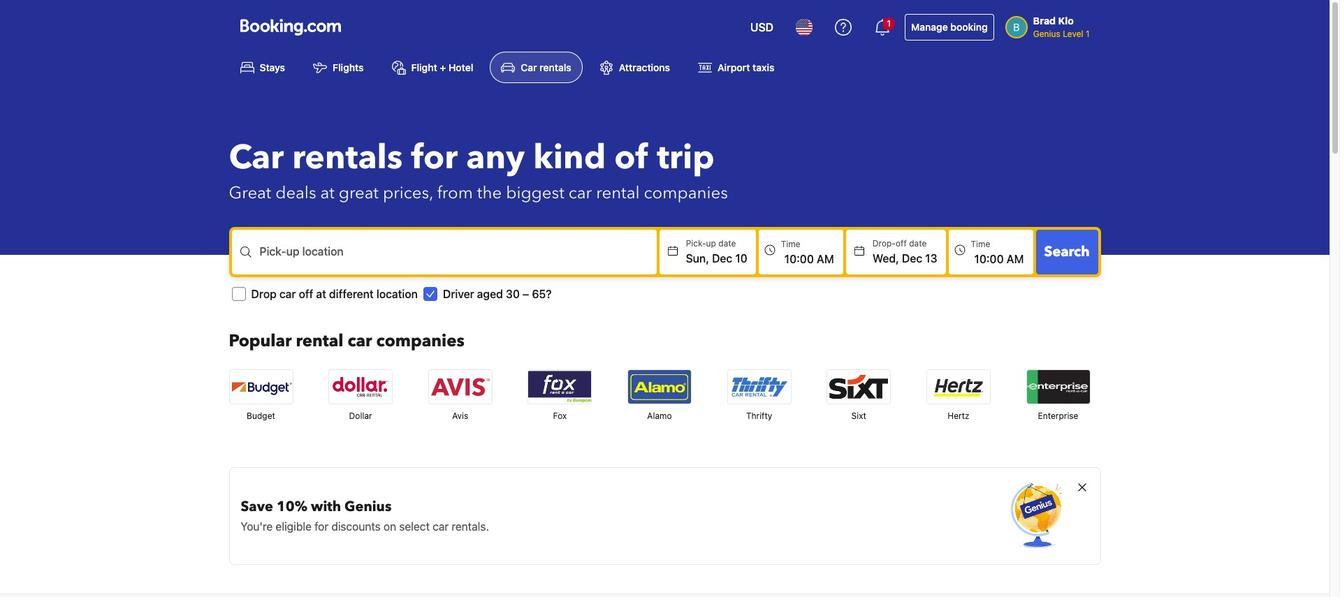 Task type: locate. For each thing, give the bounding box(es) containing it.
car for car rentals
[[521, 62, 537, 74]]

up down deals on the top left of page
[[286, 245, 300, 258]]

rental
[[596, 182, 640, 205], [296, 330, 343, 353]]

biggest
[[506, 182, 564, 205]]

car
[[569, 182, 592, 205], [279, 288, 296, 301], [348, 330, 372, 353], [433, 521, 449, 533]]

1
[[887, 18, 891, 29], [1086, 29, 1090, 39]]

0 horizontal spatial genius
[[345, 498, 392, 517]]

1 horizontal spatial up
[[706, 238, 716, 249]]

driver
[[443, 288, 474, 301]]

location right different at the left of the page
[[377, 288, 418, 301]]

search
[[1044, 243, 1090, 262]]

–
[[523, 288, 529, 301]]

flight
[[411, 62, 437, 74]]

dec left 13
[[902, 252, 923, 265]]

with
[[311, 498, 341, 517]]

0 vertical spatial car
[[521, 62, 537, 74]]

pick- up the sun,
[[686, 238, 706, 249]]

for up from
[[411, 135, 458, 181]]

up
[[706, 238, 716, 249], [286, 245, 300, 258]]

drop-off date wed, dec 13
[[873, 238, 938, 265]]

for
[[411, 135, 458, 181], [314, 521, 329, 533]]

off inside drop-off date wed, dec 13
[[896, 238, 907, 249]]

dollar
[[349, 411, 372, 422]]

0 horizontal spatial car
[[229, 135, 284, 181]]

1 horizontal spatial dec
[[902, 252, 923, 265]]

0 vertical spatial at
[[320, 182, 335, 205]]

at left great
[[320, 182, 335, 205]]

car up dollar logo on the bottom
[[348, 330, 372, 353]]

car inside car rentals for any kind of trip great deals at great prices, from the biggest car rental companies
[[229, 135, 284, 181]]

0 horizontal spatial rental
[[296, 330, 343, 353]]

pick-
[[686, 238, 706, 249], [260, 245, 286, 258]]

drop
[[251, 288, 277, 301]]

0 horizontal spatial dec
[[712, 252, 733, 265]]

1 left manage
[[887, 18, 891, 29]]

13
[[925, 252, 938, 265]]

0 horizontal spatial location
[[302, 245, 344, 258]]

1 vertical spatial rental
[[296, 330, 343, 353]]

hotel
[[449, 62, 473, 74]]

attractions link
[[588, 52, 681, 83]]

2 dec from the left
[[902, 252, 923, 265]]

genius down brad
[[1033, 29, 1061, 39]]

airport
[[718, 62, 750, 74]]

car up great
[[229, 135, 284, 181]]

fox logo image
[[529, 371, 591, 404]]

1 date from the left
[[719, 238, 736, 249]]

klo
[[1058, 15, 1074, 27]]

off up wed,
[[896, 238, 907, 249]]

car right select
[[433, 521, 449, 533]]

1 vertical spatial companies
[[376, 330, 465, 353]]

budget
[[247, 411, 275, 422]]

1 horizontal spatial companies
[[644, 182, 728, 205]]

companies inside car rentals for any kind of trip great deals at great prices, from the biggest car rental companies
[[644, 182, 728, 205]]

1 horizontal spatial for
[[411, 135, 458, 181]]

different
[[329, 288, 374, 301]]

pick- inside pick-up date sun, dec 10
[[686, 238, 706, 249]]

for inside save 10% with genius you're eligible for discounts on select car rentals.
[[314, 521, 329, 533]]

car rentals
[[521, 62, 571, 74]]

genius inside save 10% with genius you're eligible for discounts on select car rentals.
[[345, 498, 392, 517]]

0 vertical spatial for
[[411, 135, 458, 181]]

date for 13
[[909, 238, 927, 249]]

0 vertical spatial rental
[[596, 182, 640, 205]]

65?
[[532, 288, 552, 301]]

1 vertical spatial genius
[[345, 498, 392, 517]]

brad klo genius level 1
[[1033, 15, 1090, 39]]

0 horizontal spatial 1
[[887, 18, 891, 29]]

1 horizontal spatial pick-
[[686, 238, 706, 249]]

date inside pick-up date sun, dec 10
[[719, 238, 736, 249]]

eligible
[[276, 521, 312, 533]]

you're
[[241, 521, 273, 533]]

companies down driver
[[376, 330, 465, 353]]

date up 13
[[909, 238, 927, 249]]

0 horizontal spatial companies
[[376, 330, 465, 353]]

1 vertical spatial for
[[314, 521, 329, 533]]

date
[[719, 238, 736, 249], [909, 238, 927, 249]]

car rentals link
[[490, 52, 583, 83]]

up up the sun,
[[706, 238, 716, 249]]

for inside car rentals for any kind of trip great deals at great prices, from the biggest car rental companies
[[411, 135, 458, 181]]

sixt logo image
[[828, 371, 890, 404]]

rentals for car rentals for any kind of trip great deals at great prices, from the biggest car rental companies
[[292, 135, 403, 181]]

1 inside brad klo genius level 1
[[1086, 29, 1090, 39]]

car
[[521, 62, 537, 74], [229, 135, 284, 181]]

0 horizontal spatial pick-
[[260, 245, 286, 258]]

car rentals for any kind of trip great deals at great prices, from the biggest car rental companies
[[229, 135, 728, 205]]

off right drop
[[299, 288, 313, 301]]

sixt
[[852, 411, 866, 422]]

genius
[[1033, 29, 1061, 39], [345, 498, 392, 517]]

0 horizontal spatial for
[[314, 521, 329, 533]]

1 vertical spatial off
[[299, 288, 313, 301]]

0 horizontal spatial rentals
[[292, 135, 403, 181]]

drop-
[[873, 238, 896, 249]]

at left different at the left of the page
[[316, 288, 326, 301]]

save 10% with genius you're eligible for discounts on select car rentals.
[[241, 498, 489, 533]]

enterprise
[[1038, 411, 1079, 422]]

flight + hotel link
[[381, 52, 485, 83]]

genius up discounts
[[345, 498, 392, 517]]

1 dec from the left
[[712, 252, 733, 265]]

1 horizontal spatial genius
[[1033, 29, 1061, 39]]

flights link
[[302, 52, 375, 83]]

of
[[614, 135, 649, 181]]

0 vertical spatial companies
[[644, 182, 728, 205]]

1 horizontal spatial location
[[377, 288, 418, 301]]

popular rental car companies
[[229, 330, 465, 353]]

location
[[302, 245, 344, 258], [377, 288, 418, 301]]

rentals
[[540, 62, 571, 74], [292, 135, 403, 181]]

dec for sun,
[[712, 252, 733, 265]]

genius inside brad klo genius level 1
[[1033, 29, 1061, 39]]

1 right level
[[1086, 29, 1090, 39]]

car inside save 10% with genius you're eligible for discounts on select car rentals.
[[433, 521, 449, 533]]

car for car rentals for any kind of trip great deals at great prices, from the biggest car rental companies
[[229, 135, 284, 181]]

dec inside pick-up date sun, dec 10
[[712, 252, 733, 265]]

10%
[[277, 498, 307, 517]]

10
[[735, 252, 748, 265]]

enterprise logo image
[[1027, 371, 1090, 404]]

search button
[[1036, 230, 1098, 275]]

rental inside car rentals for any kind of trip great deals at great prices, from the biggest car rental companies
[[596, 182, 640, 205]]

thrifty
[[746, 411, 772, 422]]

save
[[241, 498, 273, 517]]

rentals for car rentals
[[540, 62, 571, 74]]

prices,
[[383, 182, 433, 205]]

1 vertical spatial rentals
[[292, 135, 403, 181]]

alamo logo image
[[628, 371, 691, 404]]

rental down drop car off at different location
[[296, 330, 343, 353]]

alamo
[[647, 411, 672, 422]]

dec
[[712, 252, 733, 265], [902, 252, 923, 265]]

on
[[384, 521, 396, 533]]

30
[[506, 288, 520, 301]]

sun,
[[686, 252, 709, 265]]

0 horizontal spatial date
[[719, 238, 736, 249]]

rental down of
[[596, 182, 640, 205]]

wed,
[[873, 252, 899, 265]]

up inside pick-up date sun, dec 10
[[706, 238, 716, 249]]

avis logo image
[[429, 371, 492, 404]]

1 vertical spatial location
[[377, 288, 418, 301]]

0 vertical spatial off
[[896, 238, 907, 249]]

rentals inside car rentals for any kind of trip great deals at great prices, from the biggest car rental companies
[[292, 135, 403, 181]]

1 horizontal spatial date
[[909, 238, 927, 249]]

pick-up date sun, dec 10
[[686, 238, 748, 265]]

location up drop car off at different location
[[302, 245, 344, 258]]

at
[[320, 182, 335, 205], [316, 288, 326, 301]]

usd
[[751, 21, 774, 34]]

date up "10"
[[719, 238, 736, 249]]

flight + hotel
[[411, 62, 473, 74]]

companies
[[644, 182, 728, 205], [376, 330, 465, 353]]

pick- up drop
[[260, 245, 286, 258]]

airport taxis link
[[687, 52, 786, 83]]

dec left "10"
[[712, 252, 733, 265]]

hertz logo image
[[927, 371, 990, 404]]

1 horizontal spatial rentals
[[540, 62, 571, 74]]

0 horizontal spatial up
[[286, 245, 300, 258]]

companies down trip
[[644, 182, 728, 205]]

2 date from the left
[[909, 238, 927, 249]]

0 vertical spatial rentals
[[540, 62, 571, 74]]

1 horizontal spatial car
[[521, 62, 537, 74]]

from
[[437, 182, 473, 205]]

stays
[[260, 62, 285, 74]]

1 horizontal spatial 1
[[1086, 29, 1090, 39]]

pick-up location
[[260, 245, 344, 258]]

date inside drop-off date wed, dec 13
[[909, 238, 927, 249]]

1 vertical spatial car
[[229, 135, 284, 181]]

1 horizontal spatial rental
[[596, 182, 640, 205]]

dec inside drop-off date wed, dec 13
[[902, 252, 923, 265]]

1 horizontal spatial off
[[896, 238, 907, 249]]

off
[[896, 238, 907, 249], [299, 288, 313, 301]]

car right hotel
[[521, 62, 537, 74]]

car down kind
[[569, 182, 592, 205]]

0 vertical spatial genius
[[1033, 29, 1061, 39]]

for down 'with'
[[314, 521, 329, 533]]



Task type: describe. For each thing, give the bounding box(es) containing it.
driver aged 30 – 65?
[[443, 288, 552, 301]]

+
[[440, 62, 446, 74]]

deals
[[275, 182, 316, 205]]

discounts
[[331, 521, 381, 533]]

avis
[[452, 411, 468, 422]]

rentals.
[[452, 521, 489, 533]]

budget logo image
[[230, 371, 292, 404]]

booking
[[951, 21, 988, 33]]

drop car off at different location
[[251, 288, 418, 301]]

up for location
[[286, 245, 300, 258]]

pick- for pick-up location
[[260, 245, 286, 258]]

stays link
[[229, 52, 296, 83]]

pick- for pick-up date sun, dec 10
[[686, 238, 706, 249]]

select
[[399, 521, 430, 533]]

taxis
[[753, 62, 775, 74]]

attractions
[[619, 62, 670, 74]]

airport taxis
[[718, 62, 775, 74]]

thrifty logo image
[[728, 371, 791, 404]]

up for date
[[706, 238, 716, 249]]

fox
[[553, 411, 567, 422]]

level
[[1063, 29, 1084, 39]]

great
[[339, 182, 379, 205]]

1 vertical spatial at
[[316, 288, 326, 301]]

manage booking
[[911, 21, 988, 33]]

popular
[[229, 330, 292, 353]]

the
[[477, 182, 502, 205]]

usd button
[[742, 10, 782, 44]]

booking.com online hotel reservations image
[[240, 19, 341, 36]]

0 vertical spatial location
[[302, 245, 344, 258]]

dollar logo image
[[329, 371, 392, 404]]

0 horizontal spatial off
[[299, 288, 313, 301]]

car inside car rentals for any kind of trip great deals at great prices, from the biggest car rental companies
[[569, 182, 592, 205]]

brad
[[1033, 15, 1056, 27]]

great
[[229, 182, 271, 205]]

trip
[[657, 135, 715, 181]]

manage
[[911, 21, 948, 33]]

any
[[466, 135, 525, 181]]

dec for wed,
[[902, 252, 923, 265]]

manage booking link
[[905, 14, 994, 41]]

at inside car rentals for any kind of trip great deals at great prices, from the biggest car rental companies
[[320, 182, 335, 205]]

date for 10
[[719, 238, 736, 249]]

Pick-up location field
[[260, 252, 657, 269]]

car right drop
[[279, 288, 296, 301]]

1 button
[[866, 10, 899, 44]]

flights
[[333, 62, 364, 74]]

aged
[[477, 288, 503, 301]]

kind
[[533, 135, 606, 181]]

1 inside 1 button
[[887, 18, 891, 29]]

hertz
[[948, 411, 970, 422]]



Task type: vqa. For each thing, say whether or not it's contained in the screenshot.
Resorts
no



